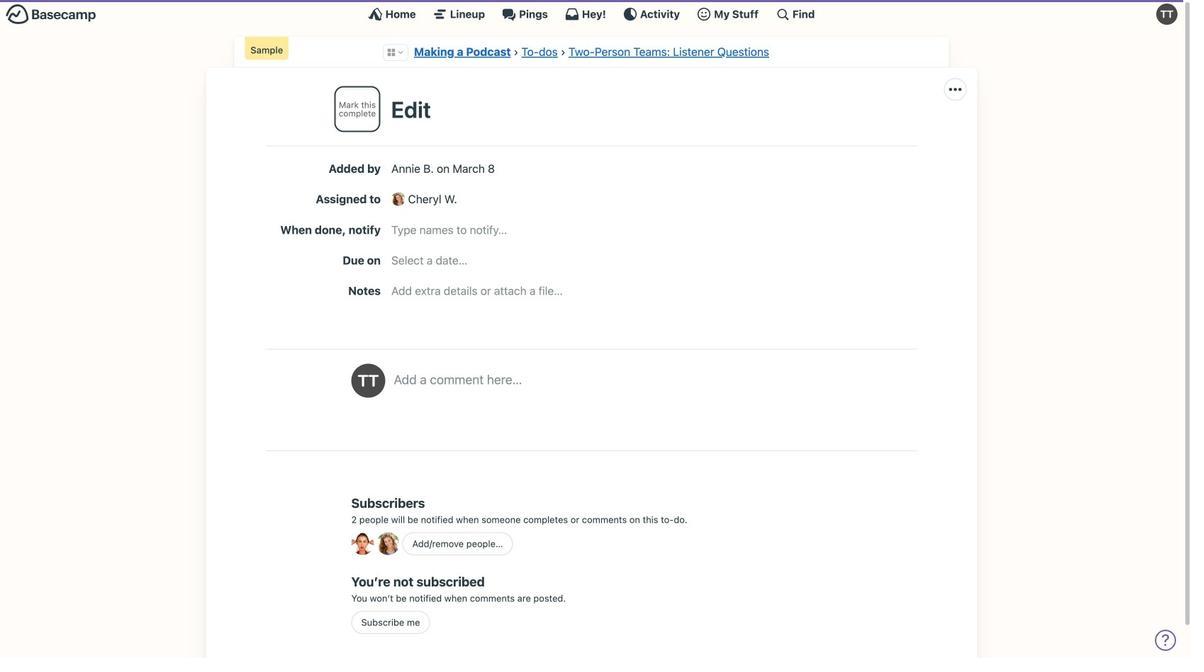 Task type: vqa. For each thing, say whether or not it's contained in the screenshot.
main element
yes



Task type: locate. For each thing, give the bounding box(es) containing it.
breadcrumb element
[[234, 37, 949, 68]]

annie bryan image
[[351, 533, 374, 556]]



Task type: describe. For each thing, give the bounding box(es) containing it.
cheryl walters image
[[391, 192, 405, 206]]

terry turtle image
[[1157, 4, 1178, 25]]

switch accounts image
[[6, 4, 96, 26]]

main element
[[0, 0, 1184, 28]]

cheryl walters image
[[377, 533, 400, 556]]

march 8 element
[[453, 162, 495, 176]]

keyboard shortcut: ⌘ + / image
[[776, 7, 790, 21]]

terry turtle image
[[351, 364, 385, 398]]



